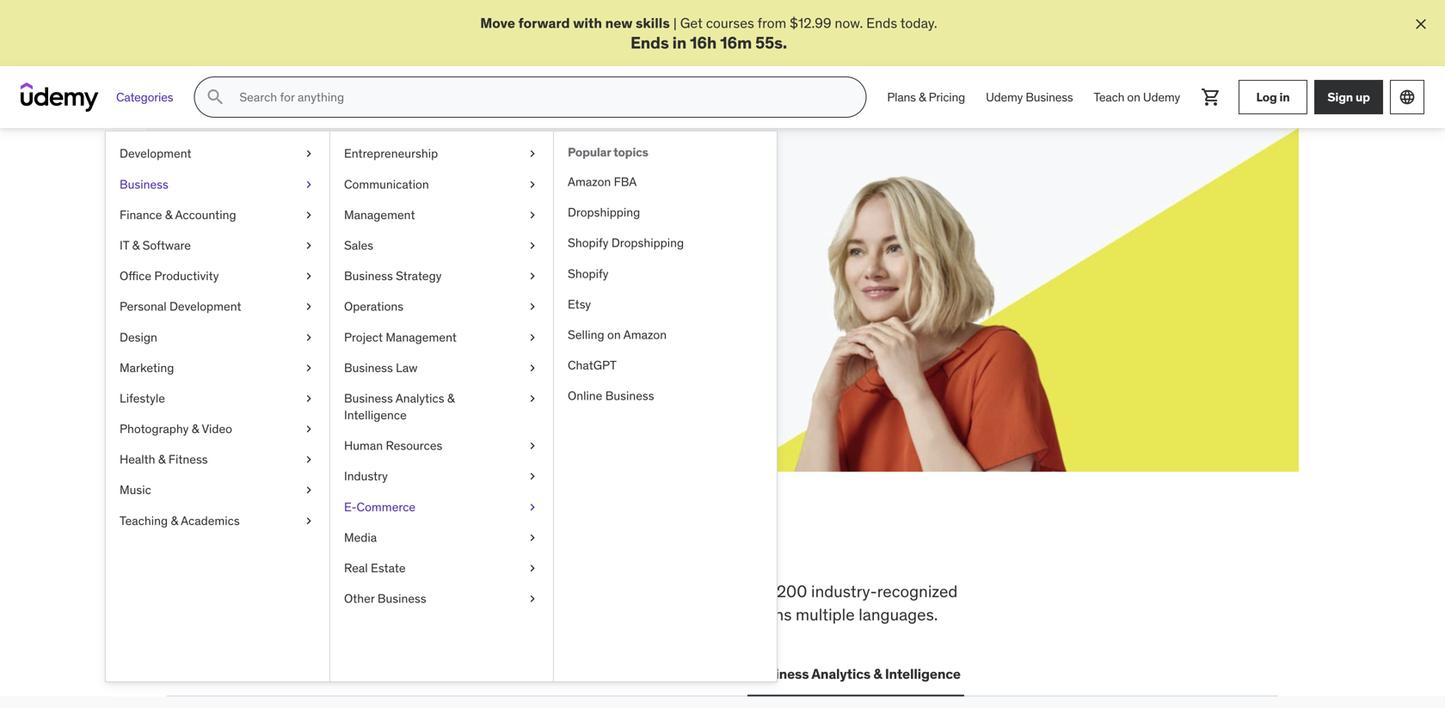 Task type: vqa. For each thing, say whether or not it's contained in the screenshot.
Topics
yes



Task type: locate. For each thing, give the bounding box(es) containing it.
0 horizontal spatial today.
[[340, 265, 377, 283]]

dropshipping down dropshipping 'link'
[[612, 235, 684, 251]]

intelligence inside "business analytics & intelligence" button
[[885, 666, 961, 683]]

1 vertical spatial business analytics & intelligence
[[751, 666, 961, 683]]

0 horizontal spatial udemy
[[986, 89, 1023, 105]]

1 vertical spatial today.
[[340, 265, 377, 283]]

xsmall image inside the music link
[[302, 482, 316, 499]]

1 vertical spatial for
[[451, 246, 468, 263]]

development inside button
[[202, 666, 288, 683]]

& down languages. at the right
[[874, 666, 882, 683]]

xsmall image inside photography & video link
[[302, 421, 316, 438]]

xsmall image for music
[[302, 482, 316, 499]]

development down categories dropdown button
[[120, 146, 191, 161]]

udemy inside "link"
[[1143, 89, 1180, 105]]

etsy link
[[554, 289, 777, 320]]

0 horizontal spatial analytics
[[396, 391, 444, 406]]

business strategy link
[[330, 261, 553, 292]]

1 vertical spatial development
[[169, 299, 241, 315]]

2 horizontal spatial for
[[718, 582, 738, 602]]

amazon down the popular
[[568, 174, 611, 190]]

1 vertical spatial management
[[386, 330, 457, 345]]

communication down entrepreneurship
[[344, 177, 429, 192]]

& right finance at the left
[[165, 207, 172, 223]]

management up sales
[[344, 207, 415, 223]]

on for amazon
[[607, 327, 621, 343]]

0 vertical spatial with
[[573, 14, 602, 32]]

1 vertical spatial shopify
[[568, 266, 609, 282]]

xsmall image for business law
[[526, 360, 539, 377]]

intelligence up human
[[344, 408, 407, 423]]

1 udemy from the left
[[986, 89, 1023, 105]]

0 horizontal spatial it
[[120, 238, 129, 253]]

xsmall image for management
[[526, 207, 539, 224]]

xsmall image inside the e-commerce link
[[526, 499, 539, 516]]

communication for communication button
[[628, 666, 730, 683]]

business right 'online'
[[605, 389, 654, 404]]

expand
[[229, 246, 275, 263]]

for right course
[[451, 246, 468, 263]]

for up potential
[[311, 203, 351, 239]]

& left video
[[192, 422, 199, 437]]

amazon fba link
[[554, 167, 777, 198]]

xsmall image inside development link
[[302, 146, 316, 162]]

Search for anything text field
[[236, 83, 845, 112]]

data science button
[[520, 654, 611, 695]]

with left a
[[366, 246, 392, 263]]

lifestyle link
[[106, 384, 330, 414]]

& right plans
[[919, 89, 926, 105]]

0 vertical spatial it
[[120, 238, 129, 253]]

xsmall image inside communication link
[[526, 176, 539, 193]]

development for personal
[[169, 299, 241, 315]]

submit search image
[[205, 87, 226, 108]]

1 horizontal spatial ends
[[866, 14, 897, 32]]

resources
[[386, 438, 443, 454]]

your up a
[[356, 203, 419, 239]]

&
[[919, 89, 926, 105], [165, 207, 172, 223], [132, 238, 140, 253], [447, 391, 455, 406], [192, 422, 199, 437], [158, 452, 166, 468], [171, 513, 178, 529], [874, 666, 882, 683]]

2 horizontal spatial in
[[1280, 89, 1290, 105]]

xsmall image inside business link
[[302, 176, 316, 193]]

xsmall image inside project management link
[[526, 329, 539, 346]]

photography
[[120, 422, 189, 437]]

xsmall image
[[302, 146, 316, 162], [526, 146, 539, 162], [302, 207, 316, 224], [302, 268, 316, 285], [526, 329, 539, 346], [302, 360, 316, 377], [526, 360, 539, 377], [302, 391, 316, 407], [302, 421, 316, 438], [302, 452, 316, 469], [526, 469, 539, 485], [302, 482, 316, 499], [526, 499, 539, 516], [302, 513, 316, 530]]

today. down sales
[[340, 265, 377, 283]]

it left certifications
[[309, 666, 321, 683]]

xsmall image inside personal development link
[[302, 299, 316, 316]]

xsmall image inside design link
[[302, 329, 316, 346]]

0 horizontal spatial business analytics & intelligence
[[344, 391, 455, 423]]

2 udemy from the left
[[1143, 89, 1180, 105]]

on for udemy
[[1127, 89, 1141, 105]]

certifications
[[323, 666, 411, 683]]

xsmall image
[[302, 176, 316, 193], [526, 176, 539, 193], [526, 207, 539, 224], [302, 237, 316, 254], [526, 237, 539, 254], [526, 268, 539, 285], [302, 299, 316, 316], [526, 299, 539, 316], [302, 329, 316, 346], [526, 391, 539, 407], [526, 438, 539, 455], [526, 530, 539, 547], [526, 561, 539, 577], [526, 591, 539, 608]]

xsmall image inside marketing link
[[302, 360, 316, 377]]

1 horizontal spatial with
[[573, 14, 602, 32]]

xsmall image for other business
[[526, 591, 539, 608]]

1 as from the left
[[471, 246, 485, 263]]

& right teaching
[[171, 513, 178, 529]]

xsmall image inside media link
[[526, 530, 539, 547]]

intelligence for "business analytics & intelligence" button
[[885, 666, 961, 683]]

xsmall image inside health & fitness link
[[302, 452, 316, 469]]

online
[[568, 389, 603, 404]]

analytics down multiple on the bottom of page
[[812, 666, 871, 683]]

e-
[[344, 500, 357, 515]]

business law link
[[330, 353, 553, 384]]

shopify for shopify dropshipping
[[568, 235, 609, 251]]

move forward with new skills | get courses from $12.99 now. ends today. ends in 16h 16m 55s .
[[480, 14, 938, 53]]

photography & video link
[[106, 414, 330, 445]]

forward
[[518, 14, 570, 32]]

multiple
[[796, 605, 855, 625]]

0 vertical spatial intelligence
[[344, 408, 407, 423]]

1 vertical spatial it
[[309, 666, 321, 683]]

in down |
[[672, 32, 687, 53]]

skills down e-
[[285, 525, 378, 570]]

dropshipping
[[568, 205, 640, 220], [612, 235, 684, 251]]

covering
[[167, 582, 232, 602]]

to
[[408, 582, 423, 602]]

real estate link
[[330, 554, 553, 584]]

0 vertical spatial for
[[311, 203, 351, 239]]

entrepreneurship link
[[330, 139, 553, 169]]

xsmall image for media
[[526, 530, 539, 547]]

0 vertical spatial your
[[356, 203, 419, 239]]

0 horizontal spatial in
[[542, 525, 575, 570]]

xsmall image for business analytics & intelligence
[[526, 391, 539, 407]]

communication down development
[[628, 666, 730, 683]]

xsmall image inside finance & accounting link
[[302, 207, 316, 224]]

1 vertical spatial on
[[607, 327, 621, 343]]

close image
[[1413, 15, 1430, 33]]

0 vertical spatial skills
[[636, 14, 670, 32]]

xsmall image for industry
[[526, 469, 539, 485]]

1 horizontal spatial on
[[1127, 89, 1141, 105]]

0 vertical spatial on
[[1127, 89, 1141, 105]]

your
[[356, 203, 419, 239], [278, 246, 305, 263]]

0 horizontal spatial as
[[471, 246, 485, 263]]

xsmall image for design
[[302, 329, 316, 346]]

it inside button
[[309, 666, 321, 683]]

0 vertical spatial today.
[[901, 14, 938, 32]]

human resources
[[344, 438, 443, 454]]

languages.
[[859, 605, 938, 625]]

as
[[471, 246, 485, 263], [519, 246, 533, 263]]

xsmall image inside real estate 'link'
[[526, 561, 539, 577]]

0 vertical spatial analytics
[[396, 391, 444, 406]]

business analytics & intelligence inside button
[[751, 666, 961, 683]]

0 vertical spatial shopify
[[568, 235, 609, 251]]

xsmall image inside entrepreneurship link
[[526, 146, 539, 162]]

strategy
[[396, 268, 442, 284]]

1 vertical spatial amazon
[[624, 327, 667, 343]]

in right log
[[1280, 89, 1290, 105]]

1 horizontal spatial business analytics & intelligence
[[751, 666, 961, 683]]

0 horizontal spatial with
[[366, 246, 392, 263]]

skills up supports
[[368, 582, 405, 602]]

amazon down the etsy link
[[624, 327, 667, 343]]

xsmall image for photography & video
[[302, 421, 316, 438]]

analytics inside button
[[812, 666, 871, 683]]

rounded
[[460, 605, 521, 625]]

with left new at left
[[573, 14, 602, 32]]

plans
[[887, 89, 916, 105]]

business inside button
[[751, 666, 809, 683]]

fba
[[614, 174, 637, 190]]

1 horizontal spatial it
[[309, 666, 321, 683]]

xsmall image for operations
[[526, 299, 539, 316]]

health & fitness
[[120, 452, 208, 468]]

1 vertical spatial intelligence
[[885, 666, 961, 683]]

business analytics & intelligence
[[344, 391, 455, 423], [751, 666, 961, 683]]

chatgpt link
[[554, 351, 777, 381]]

catalog
[[298, 605, 352, 625]]

business up finance at the left
[[120, 177, 168, 192]]

on right the 'selling'
[[607, 327, 621, 343]]

data
[[523, 666, 553, 683]]

estate
[[371, 561, 406, 576]]

16h 16m 55s
[[690, 32, 783, 53]]

other
[[344, 592, 375, 607]]

communication
[[344, 177, 429, 192], [628, 666, 730, 683]]

xsmall image inside business law link
[[526, 360, 539, 377]]

topics,
[[497, 582, 545, 602]]

0 horizontal spatial intelligence
[[344, 408, 407, 423]]

2 shopify from the top
[[568, 266, 609, 282]]

communication for communication link
[[344, 177, 429, 192]]

photography & video
[[120, 422, 232, 437]]

1 vertical spatial analytics
[[812, 666, 871, 683]]

intelligence inside business analytics & intelligence link
[[344, 408, 407, 423]]

personal development link
[[106, 292, 330, 322]]

xsmall image for lifestyle
[[302, 391, 316, 407]]

1 vertical spatial your
[[278, 246, 305, 263]]

xsmall image inside management link
[[526, 207, 539, 224]]

workplace
[[289, 582, 364, 602]]

shopify
[[568, 235, 609, 251], [568, 266, 609, 282]]

0 horizontal spatial your
[[278, 246, 305, 263]]

design link
[[106, 322, 330, 353]]

1 vertical spatial dropshipping
[[612, 235, 684, 251]]

1 shopify from the top
[[568, 235, 609, 251]]

xsmall image inside lifestyle link
[[302, 391, 316, 407]]

0 horizontal spatial on
[[607, 327, 621, 343]]

xsmall image inside office productivity link
[[302, 268, 316, 285]]

on inside e-commerce element
[[607, 327, 621, 343]]

2 vertical spatial for
[[718, 582, 738, 602]]

1 horizontal spatial today.
[[901, 14, 938, 32]]

business analytics & intelligence up human resources
[[344, 391, 455, 423]]

udemy left 'shopping cart with 0 items' image
[[1143, 89, 1180, 105]]

skills left |
[[636, 14, 670, 32]]

productivity
[[154, 268, 219, 284]]

udemy business
[[986, 89, 1073, 105]]

1 horizontal spatial communication
[[628, 666, 730, 683]]

all the skills you need in one place
[[167, 525, 740, 570]]

business down estate
[[378, 592, 426, 607]]

business down "business law"
[[344, 391, 393, 406]]

in up 'including'
[[542, 525, 575, 570]]

music link
[[106, 476, 330, 506]]

as left little
[[471, 246, 485, 263]]

teach on udemy link
[[1084, 77, 1191, 118]]

1 vertical spatial communication
[[628, 666, 730, 683]]

xsmall image for marketing
[[302, 360, 316, 377]]

xsmall image inside business analytics & intelligence link
[[526, 391, 539, 407]]

chatgpt
[[568, 358, 617, 373]]

udemy image
[[21, 83, 99, 112]]

development right web
[[202, 666, 288, 683]]

dropshipping inside 'link'
[[568, 205, 640, 220]]

0 vertical spatial in
[[672, 32, 687, 53]]

teaching & academics
[[120, 513, 240, 529]]

ends
[[866, 14, 897, 32], [631, 32, 669, 53]]

development
[[618, 605, 714, 625]]

0 vertical spatial communication
[[344, 177, 429, 192]]

as right little
[[519, 246, 533, 263]]

shopify inside "link"
[[568, 235, 609, 251]]

udemy right pricing
[[986, 89, 1023, 105]]

on inside "link"
[[1127, 89, 1141, 105]]

with inside skills for your future expand your potential with a course for as little as $12.99. sale ends today.
[[366, 246, 392, 263]]

0 horizontal spatial communication
[[344, 177, 429, 192]]

xsmall image for it & software
[[302, 237, 316, 254]]

office
[[120, 268, 151, 284]]

sales link
[[330, 231, 553, 261]]

200
[[777, 582, 807, 602]]

ends right now. at the right
[[866, 14, 897, 32]]

today.
[[901, 14, 938, 32], [340, 265, 377, 283]]

1 horizontal spatial for
[[451, 246, 468, 263]]

human
[[344, 438, 383, 454]]

in
[[672, 32, 687, 53], [1280, 89, 1290, 105], [542, 525, 575, 570]]

on right the teach
[[1127, 89, 1141, 105]]

2 vertical spatial development
[[202, 666, 288, 683]]

xsmall image inside human resources "link"
[[526, 438, 539, 455]]

1 horizontal spatial udemy
[[1143, 89, 1180, 105]]

& for fitness
[[158, 452, 166, 468]]

xsmall image inside operations link
[[526, 299, 539, 316]]

marketing
[[120, 360, 174, 376]]

operations
[[344, 299, 404, 315]]

analytics
[[396, 391, 444, 406], [812, 666, 871, 683]]

& down business law link
[[447, 391, 455, 406]]

xsmall image for communication
[[526, 176, 539, 193]]

1 horizontal spatial amazon
[[624, 327, 667, 343]]

amazon inside "amazon fba" link
[[568, 174, 611, 190]]

1 horizontal spatial analytics
[[812, 666, 871, 683]]

business analytics & intelligence for "business analytics & intelligence" button
[[751, 666, 961, 683]]

your up the sale
[[278, 246, 305, 263]]

management up 'law'
[[386, 330, 457, 345]]

xsmall image inside 'industry' link
[[526, 469, 539, 485]]

little
[[488, 246, 516, 263]]

xsmall image inside teaching & academics link
[[302, 513, 316, 530]]

analytics down 'law'
[[396, 391, 444, 406]]

intelligence down languages. at the right
[[885, 666, 961, 683]]

1 horizontal spatial intelligence
[[885, 666, 961, 683]]

1 vertical spatial with
[[366, 246, 392, 263]]

ends down new at left
[[631, 32, 669, 53]]

for up and at the bottom of the page
[[718, 582, 738, 602]]

teaching & academics link
[[106, 506, 330, 537]]

development down office productivity link
[[169, 299, 241, 315]]

business inside e-commerce element
[[605, 389, 654, 404]]

log in
[[1256, 89, 1290, 105]]

0 vertical spatial amazon
[[568, 174, 611, 190]]

fitness
[[169, 452, 208, 468]]

xsmall image inside sales link
[[526, 237, 539, 254]]

dropshipping down amazon fba
[[568, 205, 640, 220]]

it certifications button
[[305, 654, 414, 695]]

topics
[[614, 145, 648, 160]]

up
[[1356, 89, 1370, 105]]

& for video
[[192, 422, 199, 437]]

management
[[344, 207, 415, 223], [386, 330, 457, 345]]

0 vertical spatial dropshipping
[[568, 205, 640, 220]]

0 vertical spatial business analytics & intelligence
[[344, 391, 455, 423]]

& right health
[[158, 452, 166, 468]]

for inside covering critical workplace skills to technical topics, including prep content for over 200 industry-recognized certifications, our catalog supports well-rounded professional development and spans multiple languages.
[[718, 582, 738, 602]]

xsmall image inside other business link
[[526, 591, 539, 608]]

1 horizontal spatial in
[[672, 32, 687, 53]]

0 vertical spatial management
[[344, 207, 415, 223]]

xsmall image for project management
[[526, 329, 539, 346]]

xsmall image inside it & software link
[[302, 237, 316, 254]]

1 horizontal spatial your
[[356, 203, 419, 239]]

it up office
[[120, 238, 129, 253]]

1 horizontal spatial as
[[519, 246, 533, 263]]

industry link
[[330, 462, 553, 492]]

2 vertical spatial skills
[[368, 582, 405, 602]]

0 horizontal spatial amazon
[[568, 174, 611, 190]]

business analytics & intelligence down multiple on the bottom of page
[[751, 666, 961, 683]]

xsmall image inside business strategy link
[[526, 268, 539, 285]]

xsmall image for business strategy
[[526, 268, 539, 285]]

& for software
[[132, 238, 140, 253]]

business down spans
[[751, 666, 809, 683]]

& up office
[[132, 238, 140, 253]]

communication inside button
[[628, 666, 730, 683]]

today. right now. at the right
[[901, 14, 938, 32]]

lifestyle
[[120, 391, 165, 406]]



Task type: describe. For each thing, give the bounding box(es) containing it.
web development button
[[167, 654, 292, 695]]

categories
[[116, 89, 173, 105]]

sale
[[277, 265, 304, 283]]

0 horizontal spatial ends
[[631, 32, 669, 53]]

analytics for business analytics & intelligence link
[[396, 391, 444, 406]]

shopping cart with 0 items image
[[1201, 87, 1222, 108]]

over
[[742, 582, 773, 602]]

shopify link
[[554, 259, 777, 289]]

business left the teach
[[1026, 89, 1073, 105]]

future
[[424, 203, 508, 239]]

it for it & software
[[120, 238, 129, 253]]

sign up link
[[1315, 80, 1383, 115]]

place
[[650, 525, 740, 570]]

xsmall image for real estate
[[526, 561, 539, 577]]

skills inside move forward with new skills | get courses from $12.99 now. ends today. ends in 16h 16m 55s .
[[636, 14, 670, 32]]

business strategy
[[344, 268, 442, 284]]

a
[[395, 246, 403, 263]]

xsmall image for personal development
[[302, 299, 316, 316]]

accounting
[[175, 207, 236, 223]]

udemy business link
[[976, 77, 1084, 118]]

other business link
[[330, 584, 553, 615]]

it certifications
[[309, 666, 411, 683]]

in inside move forward with new skills | get courses from $12.99 now. ends today. ends in 16h 16m 55s .
[[672, 32, 687, 53]]

commerce
[[357, 500, 416, 515]]

communication button
[[625, 654, 734, 695]]

with inside move forward with new skills | get courses from $12.99 now. ends today. ends in 16h 16m 55s .
[[573, 14, 602, 32]]

finance
[[120, 207, 162, 223]]

xsmall image for office productivity
[[302, 268, 316, 285]]

course
[[406, 246, 447, 263]]

project management link
[[330, 322, 553, 353]]

xsmall image for health & fitness
[[302, 452, 316, 469]]

business up operations
[[344, 268, 393, 284]]

business analytics & intelligence button
[[747, 654, 964, 695]]

project management
[[344, 330, 457, 345]]

shopify dropshipping link
[[554, 228, 777, 259]]

skills
[[229, 203, 306, 239]]

xsmall image for sales
[[526, 237, 539, 254]]

project
[[344, 330, 383, 345]]

dropshipping link
[[554, 198, 777, 228]]

2 vertical spatial in
[[542, 525, 575, 570]]

$12.99
[[790, 14, 832, 32]]

finance & accounting link
[[106, 200, 330, 231]]

e-commerce element
[[553, 132, 777, 682]]

& for academics
[[171, 513, 178, 529]]

the
[[224, 525, 279, 570]]

sign up
[[1328, 89, 1370, 105]]

xsmall image for entrepreneurship
[[526, 146, 539, 162]]

analytics for "business analytics & intelligence" button
[[812, 666, 871, 683]]

selling
[[568, 327, 604, 343]]

management inside management link
[[344, 207, 415, 223]]

dropshipping inside "link"
[[612, 235, 684, 251]]

business law
[[344, 360, 418, 376]]

technical
[[427, 582, 493, 602]]

content
[[657, 582, 714, 602]]

xsmall image for teaching & academics
[[302, 513, 316, 530]]

business analytics & intelligence for business analytics & intelligence link
[[344, 391, 455, 423]]

new
[[605, 14, 633, 32]]

office productivity
[[120, 268, 219, 284]]

music
[[120, 483, 151, 498]]

etsy
[[568, 297, 591, 312]]

xsmall image for e-commerce
[[526, 499, 539, 516]]

law
[[396, 360, 418, 376]]

& inside button
[[874, 666, 882, 683]]

2 as from the left
[[519, 246, 533, 263]]

today. inside skills for your future expand your potential with a course for as little as $12.99. sale ends today.
[[340, 265, 377, 283]]

leadership button
[[428, 654, 506, 695]]

it for it certifications
[[309, 666, 321, 683]]

video
[[202, 422, 232, 437]]

for for workplace
[[718, 582, 738, 602]]

critical
[[236, 582, 285, 602]]

skills inside covering critical workplace skills to technical topics, including prep content for over 200 industry-recognized certifications, our catalog supports well-rounded professional development and spans multiple languages.
[[368, 582, 405, 602]]

xsmall image for finance & accounting
[[302, 207, 316, 224]]

choose a language image
[[1399, 89, 1416, 106]]

development link
[[106, 139, 330, 169]]

one
[[582, 525, 643, 570]]

|
[[673, 14, 677, 32]]

& for accounting
[[165, 207, 172, 223]]

business down 'project'
[[344, 360, 393, 376]]

amazon inside the selling on amazon link
[[624, 327, 667, 343]]

xsmall image for development
[[302, 146, 316, 162]]

shopify for shopify
[[568, 266, 609, 282]]

e-commerce
[[344, 500, 416, 515]]

sign
[[1328, 89, 1353, 105]]

shopify dropshipping
[[568, 235, 684, 251]]

0 horizontal spatial for
[[311, 203, 351, 239]]

log
[[1256, 89, 1277, 105]]

industry
[[344, 469, 388, 485]]

spans
[[749, 605, 792, 625]]

skills for your future expand your potential with a course for as little as $12.99. sale ends today.
[[229, 203, 533, 283]]

selling on amazon
[[568, 327, 667, 343]]

software
[[142, 238, 191, 253]]

1 vertical spatial in
[[1280, 89, 1290, 105]]

entrepreneurship
[[344, 146, 438, 161]]

well-
[[424, 605, 460, 625]]

management link
[[330, 200, 553, 231]]

you
[[384, 525, 446, 570]]

need
[[452, 525, 535, 570]]

business link
[[106, 169, 330, 200]]

development for web
[[202, 666, 288, 683]]

real
[[344, 561, 368, 576]]

xsmall image for human resources
[[526, 438, 539, 455]]

design
[[120, 330, 157, 345]]

prep
[[620, 582, 653, 602]]

real estate
[[344, 561, 406, 576]]

selling on amazon link
[[554, 320, 777, 351]]

for for your
[[451, 246, 468, 263]]

teaching
[[120, 513, 168, 529]]

data science
[[523, 666, 607, 683]]

science
[[556, 666, 607, 683]]

today. inside move forward with new skills | get courses from $12.99 now. ends today. ends in 16h 16m 55s .
[[901, 14, 938, 32]]

office productivity link
[[106, 261, 330, 292]]

leadership
[[431, 666, 503, 683]]

1 vertical spatial skills
[[285, 525, 378, 570]]

all
[[167, 525, 217, 570]]

intelligence for business analytics & intelligence link
[[344, 408, 407, 423]]

management inside project management link
[[386, 330, 457, 345]]

xsmall image for business
[[302, 176, 316, 193]]

move
[[480, 14, 515, 32]]

potential
[[308, 246, 363, 263]]

0 vertical spatial development
[[120, 146, 191, 161]]

media link
[[330, 523, 553, 554]]

$12.99.
[[229, 265, 274, 283]]

health & fitness link
[[106, 445, 330, 476]]

human resources link
[[330, 431, 553, 462]]

popular topics
[[568, 145, 648, 160]]

teach
[[1094, 89, 1125, 105]]

& for pricing
[[919, 89, 926, 105]]

academics
[[181, 513, 240, 529]]



